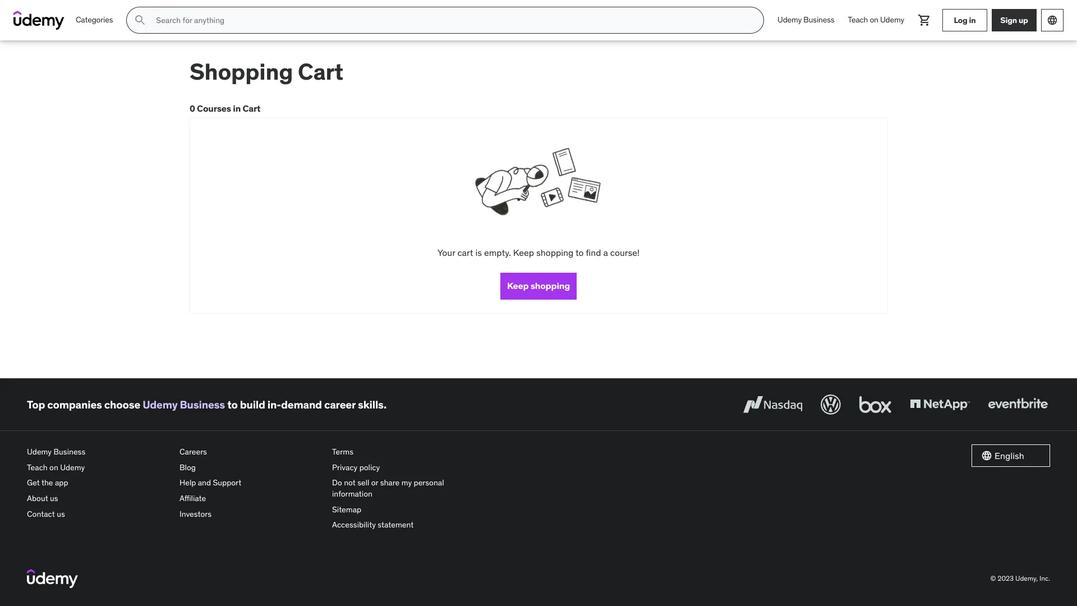 Task type: describe. For each thing, give the bounding box(es) containing it.
shopping cart with 0 items image
[[919, 13, 932, 27]]

the
[[42, 478, 53, 488]]

build
[[240, 398, 265, 411]]

1 horizontal spatial teach
[[849, 15, 869, 25]]

privacy policy link
[[332, 460, 476, 476]]

1 vertical spatial us
[[57, 509, 65, 519]]

blog link
[[180, 460, 323, 476]]

accessibility statement link
[[332, 518, 476, 533]]

support
[[213, 478, 242, 488]]

1 horizontal spatial business
[[180, 398, 225, 411]]

sitemap link
[[332, 502, 476, 518]]

1 vertical spatial udemy business link
[[143, 398, 225, 411]]

log in
[[955, 15, 977, 25]]

or
[[372, 478, 379, 488]]

sign up link
[[993, 9, 1038, 31]]

information
[[332, 489, 373, 499]]

affiliate
[[180, 494, 206, 504]]

nasdaq image
[[741, 393, 806, 417]]

affiliate link
[[180, 491, 323, 507]]

business for udemy business teach on udemy get the app about us contact us
[[54, 447, 85, 457]]

©
[[991, 574, 997, 582]]

skills.
[[358, 398, 387, 411]]

inc.
[[1040, 574, 1051, 582]]

1 vertical spatial shopping
[[531, 280, 570, 291]]

teach on udemy
[[849, 15, 905, 25]]

course!
[[611, 247, 640, 258]]

english
[[995, 450, 1025, 462]]

keep shopping
[[507, 280, 570, 291]]

careers link
[[180, 445, 323, 460]]

contact us link
[[27, 507, 171, 522]]

shopping cart
[[190, 58, 344, 86]]

find
[[586, 247, 602, 258]]

box image
[[857, 393, 895, 417]]

log
[[955, 15, 968, 25]]

0 vertical spatial keep
[[514, 247, 535, 258]]

2 vertical spatial udemy business link
[[27, 445, 171, 460]]

categories
[[76, 15, 113, 25]]

sell
[[358, 478, 370, 488]]

get
[[27, 478, 40, 488]]

keep shopping link
[[501, 273, 577, 300]]

investors link
[[180, 507, 323, 522]]

eventbrite image
[[986, 393, 1051, 417]]

english button
[[972, 445, 1051, 467]]

teach inside udemy business teach on udemy get the app about us contact us
[[27, 463, 48, 473]]

my
[[402, 478, 412, 488]]

1 vertical spatial keep
[[507, 280, 529, 291]]

udemy business teach on udemy get the app about us contact us
[[27, 447, 85, 519]]

policy
[[360, 463, 380, 473]]

Search for anything text field
[[154, 11, 751, 30]]

help
[[180, 478, 196, 488]]

top companies choose udemy business to build in-demand career skills.
[[27, 398, 387, 411]]

do
[[332, 478, 342, 488]]

0 vertical spatial udemy business link
[[771, 7, 842, 34]]

terms link
[[332, 445, 476, 460]]

1 vertical spatial in
[[233, 103, 241, 114]]

1 vertical spatial teach on udemy link
[[27, 460, 171, 476]]

courses
[[197, 103, 231, 114]]



Task type: vqa. For each thing, say whether or not it's contained in the screenshot.
Shopping Cart
yes



Task type: locate. For each thing, give the bounding box(es) containing it.
shopping up keep shopping
[[537, 247, 574, 258]]

to
[[576, 247, 584, 258], [227, 398, 238, 411]]

teach on udemy link
[[842, 7, 912, 34], [27, 460, 171, 476]]

in-
[[268, 398, 281, 411]]

business for udemy business
[[804, 15, 835, 25]]

demand
[[281, 398, 322, 411]]

1 vertical spatial udemy image
[[27, 569, 78, 588]]

0 horizontal spatial on
[[49, 463, 58, 473]]

0 courses in cart
[[190, 103, 261, 114]]

0 vertical spatial teach
[[849, 15, 869, 25]]

up
[[1020, 15, 1029, 25]]

0 horizontal spatial business
[[54, 447, 85, 457]]

0 horizontal spatial teach
[[27, 463, 48, 473]]

1 horizontal spatial in
[[970, 15, 977, 25]]

log in link
[[943, 9, 988, 31]]

0 horizontal spatial teach on udemy link
[[27, 460, 171, 476]]

0
[[190, 103, 195, 114]]

your cart is empty. keep shopping to find a course!
[[438, 247, 640, 258]]

sitemap
[[332, 505, 362, 515]]

1 horizontal spatial on
[[870, 15, 879, 25]]

empty.
[[484, 247, 511, 258]]

0 vertical spatial us
[[50, 494, 58, 504]]

business inside udemy business teach on udemy get the app about us contact us
[[54, 447, 85, 457]]

1 horizontal spatial cart
[[298, 58, 344, 86]]

on inside udemy business teach on udemy get the app about us contact us
[[49, 463, 58, 473]]

us right about
[[50, 494, 58, 504]]

2 horizontal spatial business
[[804, 15, 835, 25]]

blog
[[180, 463, 196, 473]]

careers
[[180, 447, 207, 457]]

submit search image
[[134, 13, 147, 27]]

to left build
[[227, 398, 238, 411]]

choose a language image
[[1048, 15, 1059, 26]]

categories button
[[69, 7, 120, 34]]

terms privacy policy do not sell or share my personal information sitemap accessibility statement
[[332, 447, 444, 530]]

0 vertical spatial in
[[970, 15, 977, 25]]

teach on udemy link left shopping cart with 0 items icon
[[842, 7, 912, 34]]

1 vertical spatial business
[[180, 398, 225, 411]]

© 2023 udemy, inc.
[[991, 574, 1051, 582]]

cart
[[298, 58, 344, 86], [243, 103, 261, 114]]

2 vertical spatial business
[[54, 447, 85, 457]]

to left find
[[576, 247, 584, 258]]

and
[[198, 478, 211, 488]]

privacy
[[332, 463, 358, 473]]

about
[[27, 494, 48, 504]]

on
[[870, 15, 879, 25], [49, 463, 58, 473]]

in inside "link"
[[970, 15, 977, 25]]

share
[[380, 478, 400, 488]]

keep right empty.
[[514, 247, 535, 258]]

udemy business link
[[771, 7, 842, 34], [143, 398, 225, 411], [27, 445, 171, 460]]

sign
[[1001, 15, 1018, 25]]

business
[[804, 15, 835, 25], [180, 398, 225, 411], [54, 447, 85, 457]]

teach up get
[[27, 463, 48, 473]]

0 vertical spatial business
[[804, 15, 835, 25]]

investors
[[180, 509, 212, 519]]

a
[[604, 247, 609, 258]]

us right contact
[[57, 509, 65, 519]]

get the app link
[[27, 476, 171, 491]]

teach
[[849, 15, 869, 25], [27, 463, 48, 473]]

1 vertical spatial cart
[[243, 103, 261, 114]]

0 vertical spatial shopping
[[537, 247, 574, 258]]

sign up
[[1001, 15, 1029, 25]]

0 vertical spatial udemy image
[[13, 11, 65, 30]]

1 vertical spatial on
[[49, 463, 58, 473]]

help and support link
[[180, 476, 323, 491]]

statement
[[378, 520, 414, 530]]

small image
[[982, 450, 993, 462]]

0 horizontal spatial cart
[[243, 103, 261, 114]]

your
[[438, 247, 456, 258]]

accessibility
[[332, 520, 376, 530]]

app
[[55, 478, 68, 488]]

0 vertical spatial to
[[576, 247, 584, 258]]

1 horizontal spatial to
[[576, 247, 584, 258]]

udemy image
[[13, 11, 65, 30], [27, 569, 78, 588]]

us
[[50, 494, 58, 504], [57, 509, 65, 519]]

contact
[[27, 509, 55, 519]]

0 vertical spatial on
[[870, 15, 879, 25]]

teach on udemy link up about us 'link' on the bottom of page
[[27, 460, 171, 476]]

keep
[[514, 247, 535, 258], [507, 280, 529, 291]]

choose
[[104, 398, 140, 411]]

shopping down your cart is empty. keep shopping to find a course!
[[531, 280, 570, 291]]

career
[[324, 398, 356, 411]]

not
[[344, 478, 356, 488]]

1 vertical spatial to
[[227, 398, 238, 411]]

personal
[[414, 478, 444, 488]]

0 vertical spatial cart
[[298, 58, 344, 86]]

shopping
[[537, 247, 574, 258], [531, 280, 570, 291]]

in
[[970, 15, 977, 25], [233, 103, 241, 114]]

top
[[27, 398, 45, 411]]

1 horizontal spatial teach on udemy link
[[842, 7, 912, 34]]

netapp image
[[908, 393, 973, 417]]

udemy
[[778, 15, 802, 25], [881, 15, 905, 25], [143, 398, 178, 411], [27, 447, 52, 457], [60, 463, 85, 473]]

1 vertical spatial teach
[[27, 463, 48, 473]]

0 horizontal spatial to
[[227, 398, 238, 411]]

2023
[[998, 574, 1015, 582]]

volkswagen image
[[819, 393, 844, 417]]

do not sell or share my personal information button
[[332, 476, 476, 502]]

in right courses
[[233, 103, 241, 114]]

keep down empty.
[[507, 280, 529, 291]]

0 vertical spatial teach on udemy link
[[842, 7, 912, 34]]

0 horizontal spatial in
[[233, 103, 241, 114]]

shopping
[[190, 58, 293, 86]]

on up the
[[49, 463, 58, 473]]

in right log in the right top of the page
[[970, 15, 977, 25]]

careers blog help and support affiliate investors
[[180, 447, 242, 519]]

teach right udemy business
[[849, 15, 869, 25]]

terms
[[332, 447, 354, 457]]

about us link
[[27, 491, 171, 507]]

udemy business
[[778, 15, 835, 25]]

companies
[[47, 398, 102, 411]]

cart
[[458, 247, 474, 258]]

udemy,
[[1016, 574, 1039, 582]]

is
[[476, 247, 482, 258]]

on left shopping cart with 0 items icon
[[870, 15, 879, 25]]



